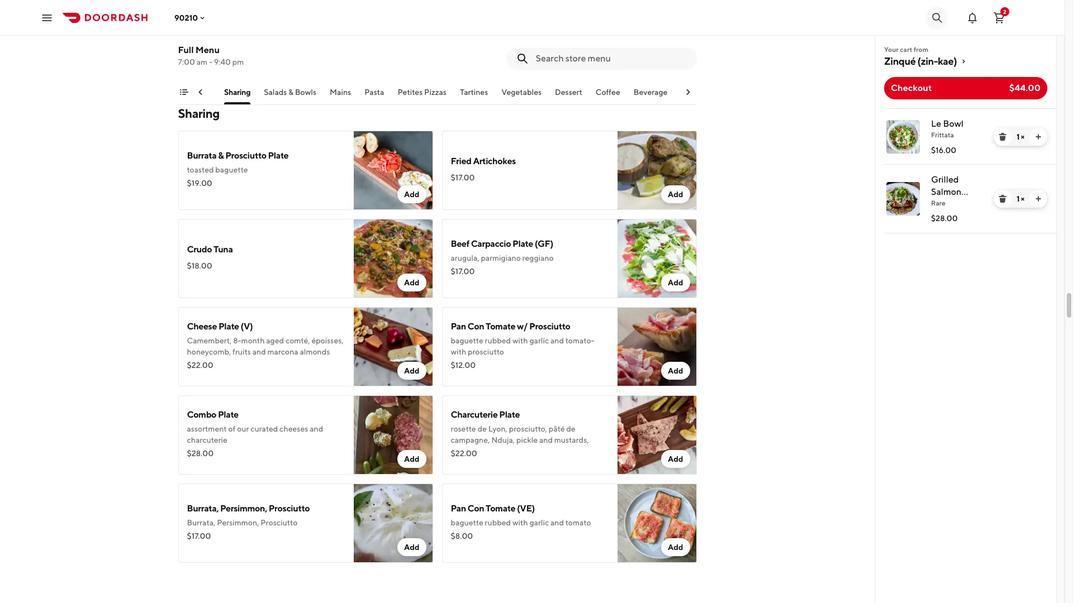 Task type: describe. For each thing, give the bounding box(es) containing it.
90210 button
[[174, 13, 207, 22]]

salads
[[264, 88, 287, 97]]

0 vertical spatial persimmon,
[[220, 504, 267, 514]]

dessert button
[[555, 87, 582, 105]]

full
[[178, 45, 194, 55]]

pan con tomate w/ prosciutto baguette rubbed with garlic and tomato- with prosciutto $12.00
[[451, 321, 595, 370]]

open menu image
[[40, 11, 54, 24]]

prosciutto inside pan con tomate w/ prosciutto baguette rubbed with garlic and tomato- with prosciutto $12.00
[[529, 321, 570, 332]]

2 items, open order cart image
[[993, 11, 1006, 24]]

2
[[1004, 8, 1007, 15]]

$18.00
[[187, 262, 212, 271]]

pasta button
[[365, 87, 384, 105]]

burrata & prosciutto plate image
[[354, 131, 433, 210]]

petites
[[398, 88, 423, 97]]

burrata
[[187, 150, 217, 161]]

with inside pan con tomate (ve) baguette rubbed with garlic and tomato $8.00
[[513, 519, 528, 528]]

grilled
[[931, 174, 959, 185]]

add button for combo plate
[[397, 451, 426, 469]]

hot
[[681, 88, 695, 97]]

dessert
[[555, 88, 582, 97]]

add one to cart image
[[1034, 132, 1043, 141]]

rubbed inside pan con tomate (ve) baguette rubbed with garlic and tomato $8.00
[[485, 519, 511, 528]]

beef carpaccio plate (gf) arugula, parmigiano reggiano $17.00
[[451, 239, 554, 276]]

1 de from the left
[[478, 425, 487, 434]]

rosette
[[451, 425, 476, 434]]

and inside pan con tomate w/ prosciutto baguette rubbed with garlic and tomato- with prosciutto $12.00
[[551, 337, 564, 346]]

potato cheese bricks image
[[354, 0, 433, 74]]

marcona
[[268, 348, 298, 357]]

checkout
[[891, 83, 932, 93]]

mustards,
[[554, 436, 589, 445]]

tea
[[696, 88, 709, 97]]

zinqué
[[884, 55, 916, 67]]

combo plate assortment of our curated cheeses and charcuterie $28.00
[[187, 410, 323, 458]]

add button for burrata, persimmon, prosciutto
[[397, 539, 426, 557]]

pan con tomate w/ prosciutto image
[[617, 307, 697, 387]]

$28.00 inside combo plate assortment of our curated cheeses and charcuterie $28.00
[[187, 449, 214, 458]]

le bowl image
[[887, 120, 920, 154]]

comté,
[[286, 337, 310, 346]]

Item Search search field
[[536, 53, 688, 65]]

salads & bowls
[[264, 88, 316, 97]]

pizzas
[[424, 88, 447, 97]]

tartines
[[460, 88, 488, 97]]

plate inside 'charcuterie plate rosette de lyon, prosciutto, pâté de campagne, nduja, pickle and mustards, $22.00'
[[499, 410, 520, 420]]

tomate for (ve)
[[486, 504, 516, 514]]

add button for beef carpaccio plate (gf)
[[661, 274, 690, 292]]

am
[[197, 58, 207, 67]]

$22.00 inside 'charcuterie plate rosette de lyon, prosciutto, pâté de campagne, nduja, pickle and mustards, $22.00'
[[451, 449, 477, 458]]

small tapas button
[[169, 87, 211, 105]]

add for combo plate
[[404, 455, 420, 464]]

$44.00
[[1010, 83, 1041, 93]]

plate inside grilled salmon plate (gf)
[[931, 199, 953, 210]]

$8.00
[[451, 532, 473, 541]]

campagne,
[[451, 436, 490, 445]]

con for pan con tomate (ve)
[[468, 504, 484, 514]]

your
[[884, 45, 899, 54]]

your cart from
[[884, 45, 929, 54]]

$28.00 inside list
[[931, 214, 958, 223]]

add for burrata & prosciutto plate
[[404, 190, 420, 199]]

potato cheese bricks
[[187, 20, 271, 30]]

grilled salmon plate (gf) image
[[887, 182, 920, 216]]

and inside pan con tomate (ve) baguette rubbed with garlic and tomato $8.00
[[551, 519, 564, 528]]

tapas
[[190, 88, 211, 97]]

crudo
[[187, 244, 212, 255]]

add for pan con tomate w/ prosciutto
[[668, 367, 683, 376]]

pan for pan con tomate (ve)
[[451, 504, 466, 514]]

7:00
[[178, 58, 195, 67]]

add for cheese plate (v)
[[404, 367, 420, 376]]

époisses,
[[312, 337, 344, 346]]

small
[[169, 88, 189, 97]]

bowls
[[295, 88, 316, 97]]

vegetables
[[502, 88, 542, 97]]

0 vertical spatial $17.00
[[451, 173, 475, 182]]

salads & bowls button
[[264, 87, 316, 105]]

(v)
[[241, 321, 253, 332]]

coffee
[[596, 88, 620, 97]]

add button for charcuterie plate
[[661, 451, 690, 469]]

and inside cheese plate (v) camembert, 8-month aged comté,  époisses, honeycomb, fruits and marcona almonds $22.00
[[253, 348, 266, 357]]

2 de from the left
[[566, 425, 576, 434]]

1 burrata, from the top
[[187, 504, 219, 514]]

prosciutto,
[[509, 425, 547, 434]]

month
[[241, 337, 265, 346]]

prosciutto inside burrata & prosciutto plate toasted baguette $19.00
[[225, 150, 266, 161]]

con for pan con tomate w/ prosciutto
[[468, 321, 484, 332]]

almonds
[[300, 348, 330, 357]]

petites pizzas button
[[398, 87, 447, 105]]

beef carpaccio plate (gf) image
[[617, 219, 697, 299]]

parmigiano
[[481, 254, 521, 263]]

add button for crudo tuna
[[397, 274, 426, 292]]

combo
[[187, 410, 216, 420]]

le bowl frittata
[[931, 119, 964, 139]]

tomato-
[[566, 337, 595, 346]]

(zin-
[[918, 55, 938, 67]]

plate inside beef carpaccio plate (gf) arugula, parmigiano reggiano $17.00
[[513, 239, 533, 249]]

pasta
[[365, 88, 384, 97]]

arugula,
[[451, 254, 479, 263]]

cheese plate (v) image
[[354, 307, 433, 387]]

add button for pan con tomate (ve)
[[661, 539, 690, 557]]

pm
[[232, 58, 244, 67]]

add for burrata, persimmon, prosciutto
[[404, 543, 420, 552]]

× for grilled salmon plate (gf)
[[1021, 195, 1025, 204]]

add for beef carpaccio plate (gf)
[[668, 278, 683, 287]]

cheese plate (v) camembert, 8-month aged comté,  époisses, honeycomb, fruits and marcona almonds $22.00
[[187, 321, 344, 370]]

plate inside cheese plate (v) camembert, 8-month aged comté,  époisses, honeycomb, fruits and marcona almonds $22.00
[[219, 321, 239, 332]]

pan con tomate (ve) baguette rubbed with garlic and tomato $8.00
[[451, 504, 591, 541]]

plate inside burrata & prosciutto plate toasted baguette $19.00
[[268, 150, 289, 161]]

carpaccio
[[471, 239, 511, 249]]

assortment
[[187, 425, 227, 434]]

honeycomb,
[[187, 348, 231, 357]]

our
[[237, 425, 249, 434]]

fruits
[[233, 348, 251, 357]]

× for le bowl
[[1021, 132, 1025, 141]]

2 button
[[988, 6, 1011, 29]]

cart
[[900, 45, 913, 54]]

vegetables button
[[502, 87, 542, 105]]

hot tea
[[681, 88, 709, 97]]

reggiano
[[523, 254, 554, 263]]

crudo tuna image
[[354, 219, 433, 299]]

charcuterie plate rosette de lyon, prosciutto, pâté de campagne, nduja, pickle and mustards, $22.00
[[451, 410, 589, 458]]

full menu 7:00 am - 9:40 pm
[[178, 45, 244, 67]]

$22.00 inside cheese plate (v) camembert, 8-month aged comté,  époisses, honeycomb, fruits and marcona almonds $22.00
[[187, 361, 213, 370]]



Task type: locate. For each thing, give the bounding box(es) containing it.
fried artichokes
[[451, 156, 516, 167]]

&
[[289, 88, 294, 97], [218, 150, 224, 161]]

baguette inside burrata & prosciutto plate toasted baguette $19.00
[[215, 165, 248, 174]]

add button for burrata & prosciutto plate
[[397, 186, 426, 204]]

0 vertical spatial con
[[468, 321, 484, 332]]

0 vertical spatial remove item from cart image
[[999, 132, 1007, 141]]

baguette up $8.00
[[451, 519, 483, 528]]

add button for cheese plate (v)
[[397, 362, 426, 380]]

lyon,
[[488, 425, 508, 434]]

1 horizontal spatial &
[[289, 88, 294, 97]]

1 vertical spatial garlic
[[530, 519, 549, 528]]

con inside pan con tomate (ve) baguette rubbed with garlic and tomato $8.00
[[468, 504, 484, 514]]

coffee button
[[596, 87, 620, 105]]

baguette for con
[[451, 337, 483, 346]]

hot tea button
[[681, 87, 709, 105]]

2 remove item from cart image from the top
[[999, 195, 1007, 204]]

rubbed
[[485, 337, 511, 346], [485, 519, 511, 528]]

toasted
[[187, 165, 214, 174]]

cheese
[[215, 20, 245, 30], [187, 321, 217, 332]]

remove item from cart image left add one to cart image
[[999, 132, 1007, 141]]

add for crudo tuna
[[404, 278, 420, 287]]

1 vertical spatial persimmon,
[[217, 519, 259, 528]]

1 vertical spatial rubbed
[[485, 519, 511, 528]]

potato
[[187, 20, 214, 30]]

0 horizontal spatial $12.00
[[187, 37, 212, 46]]

and left the tomato
[[551, 519, 564, 528]]

0 vertical spatial 1
[[1017, 132, 1020, 141]]

& inside salads & bowls button
[[289, 88, 294, 97]]

1 1 from the top
[[1017, 132, 1020, 141]]

2 vertical spatial $17.00
[[187, 532, 211, 541]]

$28.00
[[931, 214, 958, 223], [187, 449, 214, 458]]

le
[[931, 119, 942, 129]]

pickle
[[517, 436, 538, 445]]

fried artichokes image
[[617, 131, 697, 210]]

with down w/
[[513, 337, 528, 346]]

2 burrata, from the top
[[187, 519, 216, 528]]

add button for pan con tomate w/ prosciutto
[[661, 362, 690, 380]]

0 vertical spatial (gf)
[[954, 199, 973, 210]]

and inside combo plate assortment of our curated cheeses and charcuterie $28.00
[[310, 425, 323, 434]]

tartines button
[[460, 87, 488, 105]]

sharing down the pm
[[224, 88, 251, 97]]

(gf) inside beef carpaccio plate (gf) arugula, parmigiano reggiano $17.00
[[535, 239, 553, 249]]

0 vertical spatial pan
[[451, 321, 466, 332]]

charcuterie
[[187, 436, 227, 445]]

crudo tuna
[[187, 244, 233, 255]]

1 vertical spatial tomate
[[486, 504, 516, 514]]

× left add one to cart icon in the right of the page
[[1021, 195, 1025, 204]]

1 × for le bowl
[[1017, 132, 1025, 141]]

artichokes
[[473, 156, 516, 167]]

zinqué (zin-kae) link
[[884, 55, 1048, 68]]

tomate for w/
[[486, 321, 516, 332]]

0 horizontal spatial $28.00
[[187, 449, 214, 458]]

beverage button
[[634, 87, 668, 105]]

1 remove item from cart image from the top
[[999, 132, 1007, 141]]

beef
[[451, 239, 470, 249]]

0 vertical spatial $12.00
[[187, 37, 212, 46]]

& for bowls
[[289, 88, 294, 97]]

1
[[1017, 132, 1020, 141], [1017, 195, 1020, 204]]

1 horizontal spatial de
[[566, 425, 576, 434]]

fried
[[451, 156, 472, 167]]

bowl
[[943, 119, 964, 129]]

0 vertical spatial with
[[513, 337, 528, 346]]

$16.00
[[931, 146, 957, 155]]

1 × left add one to cart image
[[1017, 132, 1025, 141]]

$17.00 inside burrata, persimmon, prosciutto burrata, persimmon, prosciutto $17.00
[[187, 532, 211, 541]]

8-
[[233, 337, 241, 346]]

of
[[228, 425, 236, 434]]

& inside burrata & prosciutto plate toasted baguette $19.00
[[218, 150, 224, 161]]

petites pizzas
[[398, 88, 447, 97]]

2 garlic from the top
[[530, 519, 549, 528]]

2 tomate from the top
[[486, 504, 516, 514]]

frittata
[[931, 131, 954, 139]]

and inside 'charcuterie plate rosette de lyon, prosciutto, pâté de campagne, nduja, pickle and mustards, $22.00'
[[539, 436, 553, 445]]

1 × left add one to cart icon in the right of the page
[[1017, 195, 1025, 204]]

add one to cart image
[[1034, 195, 1043, 204]]

baguette
[[215, 165, 248, 174], [451, 337, 483, 346], [451, 519, 483, 528]]

list
[[876, 108, 1057, 234]]

baguette right toasted
[[215, 165, 248, 174]]

and down month
[[253, 348, 266, 357]]

1 1 × from the top
[[1017, 132, 1025, 141]]

2 con from the top
[[468, 504, 484, 514]]

baguette inside pan con tomate w/ prosciutto baguette rubbed with garlic and tomato- with prosciutto $12.00
[[451, 337, 483, 346]]

notification bell image
[[966, 11, 979, 24]]

$19.00
[[187, 179, 212, 188]]

0 vertical spatial garlic
[[530, 337, 549, 346]]

1 vertical spatial (gf)
[[535, 239, 553, 249]]

show menu categories image
[[179, 88, 188, 97]]

$28.00 down rare
[[931, 214, 958, 223]]

pan con tomate (ve) image
[[617, 484, 697, 564]]

rare
[[931, 199, 946, 207]]

baguette for &
[[215, 165, 248, 174]]

w/
[[517, 321, 528, 332]]

sharing down small tapas button
[[178, 106, 220, 121]]

0 vertical spatial $28.00
[[931, 214, 958, 223]]

burrata & prosciutto plate toasted baguette $19.00
[[187, 150, 289, 188]]

1 vertical spatial $28.00
[[187, 449, 214, 458]]

garlic down (ve)
[[530, 519, 549, 528]]

beverage
[[634, 88, 668, 97]]

salmon
[[931, 187, 962, 197]]

1 for grilled salmon plate (gf)
[[1017, 195, 1020, 204]]

combo plate image
[[354, 396, 433, 475]]

cheese up camembert,
[[187, 321, 217, 332]]

1 vertical spatial remove item from cart image
[[999, 195, 1007, 204]]

2 pan from the top
[[451, 504, 466, 514]]

0 vertical spatial tomate
[[486, 321, 516, 332]]

pan inside pan con tomate (ve) baguette rubbed with garlic and tomato $8.00
[[451, 504, 466, 514]]

de
[[478, 425, 487, 434], [566, 425, 576, 434]]

1 con from the top
[[468, 321, 484, 332]]

con up $8.00
[[468, 504, 484, 514]]

pan inside pan con tomate w/ prosciutto baguette rubbed with garlic and tomato- with prosciutto $12.00
[[451, 321, 466, 332]]

and
[[551, 337, 564, 346], [253, 348, 266, 357], [310, 425, 323, 434], [539, 436, 553, 445], [551, 519, 564, 528]]

grilled salmon plate (gf)
[[931, 174, 973, 210]]

1 vertical spatial cheese
[[187, 321, 217, 332]]

1 vertical spatial con
[[468, 504, 484, 514]]

× left add one to cart image
[[1021, 132, 1025, 141]]

baguette inside pan con tomate (ve) baguette rubbed with garlic and tomato $8.00
[[451, 519, 483, 528]]

$12.00 down potato
[[187, 37, 212, 46]]

mains
[[330, 88, 351, 97]]

zinqué (zin-kae)
[[884, 55, 957, 67]]

1 horizontal spatial $12.00
[[451, 361, 476, 370]]

charcuterie
[[451, 410, 498, 420]]

remove item from cart image left add one to cart icon in the right of the page
[[999, 195, 1007, 204]]

menu
[[196, 45, 220, 55]]

charcuterie plate image
[[617, 396, 697, 475]]

2 1 × from the top
[[1017, 195, 1025, 204]]

1 vertical spatial burrata,
[[187, 519, 216, 528]]

0 vertical spatial &
[[289, 88, 294, 97]]

bricks
[[247, 20, 271, 30]]

con up prosciutto
[[468, 321, 484, 332]]

pan
[[451, 321, 466, 332], [451, 504, 466, 514]]

0 horizontal spatial $22.00
[[187, 361, 213, 370]]

add
[[404, 190, 420, 199], [668, 190, 683, 199], [404, 278, 420, 287], [668, 278, 683, 287], [404, 367, 420, 376], [668, 367, 683, 376], [404, 455, 420, 464], [668, 455, 683, 464], [404, 543, 420, 552], [668, 543, 683, 552]]

burrata,
[[187, 504, 219, 514], [187, 519, 216, 528]]

remove item from cart image
[[999, 132, 1007, 141], [999, 195, 1007, 204]]

prosciutto
[[225, 150, 266, 161], [529, 321, 570, 332], [269, 504, 310, 514], [261, 519, 298, 528]]

(gf) inside grilled salmon plate (gf)
[[954, 199, 973, 210]]

(ve)
[[517, 504, 535, 514]]

de left lyon, on the bottom left of page
[[478, 425, 487, 434]]

camembert,
[[187, 337, 232, 346]]

$22.00 down the honeycomb,
[[187, 361, 213, 370]]

(gf) for grilled salmon plate (gf)
[[954, 199, 973, 210]]

tomate inside pan con tomate (ve) baguette rubbed with garlic and tomato $8.00
[[486, 504, 516, 514]]

2 vertical spatial with
[[513, 519, 528, 528]]

remove item from cart image for le bowl
[[999, 132, 1007, 141]]

pâté
[[549, 425, 565, 434]]

0 horizontal spatial sharing
[[178, 106, 220, 121]]

0 vertical spatial $22.00
[[187, 361, 213, 370]]

0 vertical spatial ×
[[1021, 132, 1025, 141]]

scroll menu navigation left image
[[196, 88, 205, 97]]

small tapas
[[169, 88, 211, 97]]

tomate left (ve)
[[486, 504, 516, 514]]

con inside pan con tomate w/ prosciutto baguette rubbed with garlic and tomato- with prosciutto $12.00
[[468, 321, 484, 332]]

1 rubbed from the top
[[485, 337, 511, 346]]

1 horizontal spatial (gf)
[[954, 199, 973, 210]]

tomate left w/
[[486, 321, 516, 332]]

& left "bowls"
[[289, 88, 294, 97]]

burrata, persimmon, prosciutto burrata, persimmon, prosciutto $17.00
[[187, 504, 310, 541]]

$17.00 inside beef carpaccio plate (gf) arugula, parmigiano reggiano $17.00
[[451, 267, 475, 276]]

2 vertical spatial baguette
[[451, 519, 483, 528]]

and left the tomato-
[[551, 337, 564, 346]]

1 vertical spatial $17.00
[[451, 267, 475, 276]]

1 vertical spatial 1
[[1017, 195, 1020, 204]]

& for prosciutto
[[218, 150, 224, 161]]

1 vertical spatial baguette
[[451, 337, 483, 346]]

(gf) for beef carpaccio plate (gf) arugula, parmigiano reggiano $17.00
[[535, 239, 553, 249]]

burrata, persimmon, prosciutto image
[[354, 484, 433, 564]]

garlic inside pan con tomate (ve) baguette rubbed with garlic and tomato $8.00
[[530, 519, 549, 528]]

add button for fried artichokes
[[661, 186, 690, 204]]

scroll menu navigation right image
[[683, 88, 692, 97]]

and right cheeses
[[310, 425, 323, 434]]

list containing le bowl
[[876, 108, 1057, 234]]

with down (ve)
[[513, 519, 528, 528]]

1 vertical spatial &
[[218, 150, 224, 161]]

kae)
[[938, 55, 957, 67]]

1 for le bowl
[[1017, 132, 1020, 141]]

2 × from the top
[[1021, 195, 1025, 204]]

$12.00 inside pan con tomate w/ prosciutto baguette rubbed with garlic and tomato- with prosciutto $12.00
[[451, 361, 476, 370]]

plate inside combo plate assortment of our curated cheeses and charcuterie $28.00
[[218, 410, 239, 420]]

add for pan con tomate (ve)
[[668, 543, 683, 552]]

1 vertical spatial ×
[[1021, 195, 1025, 204]]

nduja,
[[492, 436, 515, 445]]

with left prosciutto
[[451, 348, 466, 357]]

2 1 from the top
[[1017, 195, 1020, 204]]

sharing
[[224, 88, 251, 97], [178, 106, 220, 121]]

from
[[914, 45, 929, 54]]

add for charcuterie plate
[[668, 455, 683, 464]]

1 vertical spatial 1 ×
[[1017, 195, 1025, 204]]

$12.00
[[187, 37, 212, 46], [451, 361, 476, 370]]

1 pan from the top
[[451, 321, 466, 332]]

1 left add one to cart image
[[1017, 132, 1020, 141]]

de up mustards,
[[566, 425, 576, 434]]

(gf) up reggiano at top
[[535, 239, 553, 249]]

1 horizontal spatial sharing
[[224, 88, 251, 97]]

con
[[468, 321, 484, 332], [468, 504, 484, 514]]

0 horizontal spatial de
[[478, 425, 487, 434]]

1 vertical spatial with
[[451, 348, 466, 357]]

$12.00 down prosciutto
[[451, 361, 476, 370]]

0 vertical spatial baguette
[[215, 165, 248, 174]]

1 garlic from the top
[[530, 337, 549, 346]]

1 vertical spatial sharing
[[178, 106, 220, 121]]

2 rubbed from the top
[[485, 519, 511, 528]]

cheese inside cheese plate (v) camembert, 8-month aged comté,  époisses, honeycomb, fruits and marcona almonds $22.00
[[187, 321, 217, 332]]

(gf)
[[954, 199, 973, 210], [535, 239, 553, 249]]

1 horizontal spatial $28.00
[[931, 214, 958, 223]]

add for fried artichokes
[[668, 190, 683, 199]]

baguette up prosciutto
[[451, 337, 483, 346]]

1 tomate from the top
[[486, 321, 516, 332]]

rubbed inside pan con tomate w/ prosciutto baguette rubbed with garlic and tomato- with prosciutto $12.00
[[485, 337, 511, 346]]

aged
[[266, 337, 284, 346]]

0 horizontal spatial (gf)
[[535, 239, 553, 249]]

garlic inside pan con tomate w/ prosciutto baguette rubbed with garlic and tomato- with prosciutto $12.00
[[530, 337, 549, 346]]

prosciutto
[[468, 348, 504, 357]]

and down pâté
[[539, 436, 553, 445]]

tomate inside pan con tomate w/ prosciutto baguette rubbed with garlic and tomato- with prosciutto $12.00
[[486, 321, 516, 332]]

$28.00 down charcuterie
[[187, 449, 214, 458]]

& right the burrata
[[218, 150, 224, 161]]

0 vertical spatial 1 ×
[[1017, 132, 1025, 141]]

persimmon,
[[220, 504, 267, 514], [217, 519, 259, 528]]

pan for pan con tomate w/ prosciutto
[[451, 321, 466, 332]]

9:40
[[214, 58, 231, 67]]

1 × for grilled salmon plate (gf)
[[1017, 195, 1025, 204]]

remove item from cart image for grilled salmon plate (gf)
[[999, 195, 1007, 204]]

1 ×
[[1017, 132, 1025, 141], [1017, 195, 1025, 204]]

0 vertical spatial burrata,
[[187, 504, 219, 514]]

$22.00 down campagne,
[[451, 449, 477, 458]]

1 vertical spatial pan
[[451, 504, 466, 514]]

0 horizontal spatial &
[[218, 150, 224, 161]]

0 vertical spatial cheese
[[215, 20, 245, 30]]

cheese left bricks
[[215, 20, 245, 30]]

1 horizontal spatial $22.00
[[451, 449, 477, 458]]

0 vertical spatial sharing
[[224, 88, 251, 97]]

garlic left the tomato-
[[530, 337, 549, 346]]

cheeses
[[280, 425, 308, 434]]

0 vertical spatial rubbed
[[485, 337, 511, 346]]

(gf) down salmon at the right of the page
[[954, 199, 973, 210]]

with
[[513, 337, 528, 346], [451, 348, 466, 357], [513, 519, 528, 528]]

1 × from the top
[[1021, 132, 1025, 141]]

curated
[[251, 425, 278, 434]]

1 vertical spatial $12.00
[[451, 361, 476, 370]]

1 vertical spatial $22.00
[[451, 449, 477, 458]]

1 left add one to cart icon in the right of the page
[[1017, 195, 1020, 204]]



Task type: vqa. For each thing, say whether or not it's contained in the screenshot.
'ALL MEMBERS' radio
no



